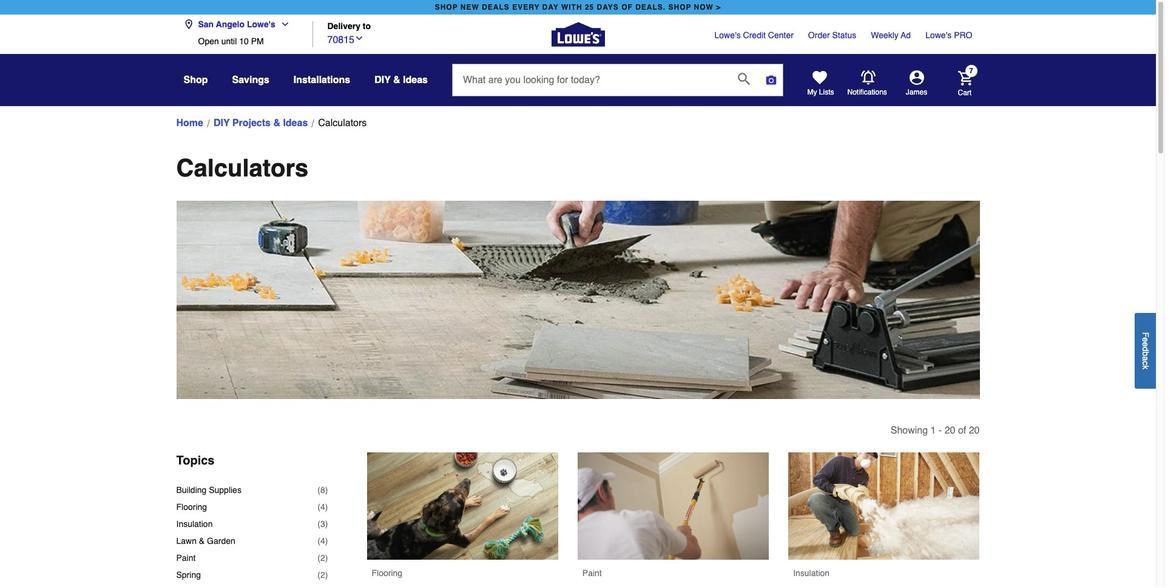 Task type: describe. For each thing, give the bounding box(es) containing it.
until
[[221, 36, 237, 46]]

new
[[461, 3, 480, 12]]

3
[[321, 520, 325, 529]]

savings button
[[232, 69, 269, 91]]

building supplies
[[176, 486, 242, 495]]

f e e d b a c k button
[[1135, 313, 1157, 389]]

1 20 from the left
[[945, 426, 956, 437]]

1 horizontal spatial flooring
[[372, 569, 403, 579]]

diy & ideas
[[375, 75, 428, 86]]

1 e from the top
[[1141, 338, 1151, 342]]

0 vertical spatial flooring
[[176, 503, 207, 512]]

a
[[1141, 356, 1151, 361]]

& for ideas
[[393, 75, 400, 86]]

diy for diy & ideas
[[375, 75, 391, 86]]

deals
[[482, 3, 510, 12]]

my lists
[[808, 88, 835, 97]]

lowe's home improvement cart image
[[958, 71, 973, 85]]

deals.
[[636, 3, 666, 12]]

calculators button
[[318, 116, 367, 131]]

a man using a roller on an extension pole to paint a wall beige. image
[[578, 453, 769, 561]]

>
[[717, 3, 721, 12]]

( 3 )
[[318, 520, 328, 529]]

diy for diy projects & ideas
[[214, 118, 230, 129]]

k
[[1141, 365, 1151, 370]]

( 2 ) for paint
[[318, 554, 328, 563]]

every
[[513, 3, 540, 12]]

cart
[[958, 88, 972, 97]]

diy projects & ideas link
[[214, 116, 308, 131]]

order
[[809, 30, 830, 40]]

( for insulation
[[318, 520, 321, 529]]

weekly ad
[[871, 30, 911, 40]]

0 vertical spatial paint
[[176, 554, 196, 563]]

a man spreading mortar on a subfloor before installing gray tile flooring. image
[[176, 201, 980, 400]]

lowe's pro
[[926, 30, 973, 40]]

lowe's pro link
[[926, 29, 973, 41]]

& for garden
[[199, 537, 205, 546]]

1 vertical spatial calculators
[[176, 154, 309, 182]]

open
[[198, 36, 219, 46]]

showing
[[891, 426, 928, 437]]

( for building supplies
[[318, 486, 321, 495]]

f
[[1141, 332, 1151, 338]]

( for lawn & garden
[[318, 537, 321, 546]]

0 horizontal spatial insulation
[[176, 520, 213, 529]]

shop button
[[184, 69, 208, 91]]

days
[[597, 3, 619, 12]]

credit
[[744, 30, 766, 40]]

lowe's inside button
[[247, 19, 276, 29]]

san angelo lowe's button
[[184, 12, 295, 36]]

to
[[363, 22, 371, 31]]

topics
[[176, 454, 215, 468]]

installations
[[294, 75, 350, 86]]

camera image
[[766, 74, 778, 86]]

with
[[562, 3, 583, 12]]

a man using a machine to add blown-in insulation between the joists in an attic. image
[[789, 453, 980, 561]]

lowe's home improvement lists image
[[813, 70, 827, 85]]

) for lawn & garden
[[325, 537, 328, 546]]

70815 button
[[328, 31, 364, 47]]

garden
[[207, 537, 235, 546]]

of
[[622, 3, 633, 12]]

home
[[176, 118, 203, 129]]

) for flooring
[[325, 503, 328, 512]]

25
[[585, 3, 595, 12]]

Search Query text field
[[453, 64, 729, 96]]

a dog on a wood-look vinyl plank floor next to a food dish, a bowl with spilled water and a toy. image
[[367, 453, 558, 561]]

weekly
[[871, 30, 899, 40]]

showing 1 - 20 of 20
[[891, 426, 980, 437]]

-
[[939, 426, 942, 437]]

d
[[1141, 347, 1151, 352]]

ideas inside diy & ideas button
[[403, 75, 428, 86]]

1 horizontal spatial calculators
[[318, 118, 367, 129]]

lowe's for lowe's credit center
[[715, 30, 741, 40]]

lists
[[820, 88, 835, 97]]

shop new deals every day with 25 days of deals. shop now > link
[[433, 0, 724, 15]]

my
[[808, 88, 818, 97]]

lowe's home improvement notification center image
[[861, 70, 876, 85]]

paint inside paint link
[[583, 569, 602, 579]]

angelo
[[216, 19, 245, 29]]

spring
[[176, 571, 201, 580]]

2 e from the top
[[1141, 342, 1151, 347]]

chevron down image
[[355, 33, 364, 43]]

now
[[694, 3, 714, 12]]

) for building supplies
[[325, 486, 328, 495]]

4 for lawn & garden
[[321, 537, 325, 546]]

james button
[[888, 70, 946, 97]]



Task type: locate. For each thing, give the bounding box(es) containing it.
0 vertical spatial insulation
[[176, 520, 213, 529]]

2 ( 4 ) from the top
[[318, 537, 328, 546]]

lowe's left pro
[[926, 30, 952, 40]]

0 vertical spatial &
[[393, 75, 400, 86]]

7
[[970, 67, 974, 76]]

diy projects & ideas
[[214, 118, 308, 129]]

shop new deals every day with 25 days of deals. shop now >
[[435, 3, 721, 12]]

0 vertical spatial ideas
[[403, 75, 428, 86]]

1 horizontal spatial diy
[[375, 75, 391, 86]]

lowe's for lowe's pro
[[926, 30, 952, 40]]

( 4 ) down ( 3 )
[[318, 537, 328, 546]]

4 ( from the top
[[318, 537, 321, 546]]

1 4 from the top
[[321, 503, 325, 512]]

paint link
[[578, 453, 769, 588]]

paint
[[176, 554, 196, 563], [583, 569, 602, 579]]

b
[[1141, 352, 1151, 356]]

diy inside button
[[375, 75, 391, 86]]

shop left new
[[435, 3, 458, 12]]

savings
[[232, 75, 269, 86]]

delivery to
[[328, 22, 371, 31]]

1 ) from the top
[[325, 486, 328, 495]]

0 horizontal spatial diy
[[214, 118, 230, 129]]

) for paint
[[325, 554, 328, 563]]

1 vertical spatial flooring
[[372, 569, 403, 579]]

1 ( from the top
[[318, 486, 321, 495]]

0 vertical spatial ( 4 )
[[318, 503, 328, 512]]

day
[[543, 3, 559, 12]]

( 4 )
[[318, 503, 328, 512], [318, 537, 328, 546]]

3 ) from the top
[[325, 520, 328, 529]]

0 horizontal spatial &
[[199, 537, 205, 546]]

weekly ad link
[[871, 29, 911, 41]]

2 horizontal spatial lowe's
[[926, 30, 952, 40]]

( 4 ) for flooring
[[318, 503, 328, 512]]

pro
[[955, 30, 973, 40]]

0 horizontal spatial ideas
[[283, 118, 308, 129]]

chevron down image
[[276, 19, 290, 29]]

home link
[[176, 116, 203, 131]]

1 horizontal spatial &
[[273, 118, 280, 129]]

lawn
[[176, 537, 197, 546]]

san angelo lowe's
[[198, 19, 276, 29]]

e
[[1141, 338, 1151, 342], [1141, 342, 1151, 347]]

1 vertical spatial ideas
[[283, 118, 308, 129]]

1 horizontal spatial lowe's
[[715, 30, 741, 40]]

pm
[[251, 36, 264, 46]]

2 for paint
[[321, 554, 325, 563]]

lowe's credit center link
[[715, 29, 794, 41]]

2
[[321, 554, 325, 563], [321, 571, 325, 580]]

None search field
[[452, 64, 784, 108]]

8
[[321, 486, 325, 495]]

4 ) from the top
[[325, 537, 328, 546]]

4
[[321, 503, 325, 512], [321, 537, 325, 546]]

) for spring
[[325, 571, 328, 580]]

shop
[[184, 75, 208, 86]]

diy & ideas button
[[375, 69, 428, 91]]

1 2 from the top
[[321, 554, 325, 563]]

2 ) from the top
[[325, 503, 328, 512]]

4 down ( 3 )
[[321, 537, 325, 546]]

1 horizontal spatial insulation
[[794, 569, 830, 579]]

calculators down the projects
[[176, 154, 309, 182]]

20
[[945, 426, 956, 437], [969, 426, 980, 437]]

insulation link
[[789, 453, 980, 588]]

center
[[769, 30, 794, 40]]

ideas inside diy projects & ideas link
[[283, 118, 308, 129]]

f e e d b a c k
[[1141, 332, 1151, 370]]

1 horizontal spatial shop
[[669, 3, 692, 12]]

( 2 )
[[318, 554, 328, 563], [318, 571, 328, 580]]

( 8 )
[[318, 486, 328, 495]]

2 2 from the top
[[321, 571, 325, 580]]

flooring link
[[367, 453, 558, 588]]

supplies
[[209, 486, 242, 495]]

0 vertical spatial 2
[[321, 554, 325, 563]]

1 vertical spatial insulation
[[794, 569, 830, 579]]

2 20 from the left
[[969, 426, 980, 437]]

location image
[[184, 19, 193, 29]]

1 vertical spatial ( 4 )
[[318, 537, 328, 546]]

20 right -
[[945, 426, 956, 437]]

3 ( from the top
[[318, 520, 321, 529]]

ideas
[[403, 75, 428, 86], [283, 118, 308, 129]]

san
[[198, 19, 214, 29]]

1 vertical spatial 4
[[321, 537, 325, 546]]

lowe's up pm
[[247, 19, 276, 29]]

my lists link
[[808, 70, 835, 97]]

5 ) from the top
[[325, 554, 328, 563]]

2 shop from the left
[[669, 3, 692, 12]]

1 horizontal spatial 20
[[969, 426, 980, 437]]

( 4 ) down "8"
[[318, 503, 328, 512]]

2 ( 2 ) from the top
[[318, 571, 328, 580]]

( for flooring
[[318, 503, 321, 512]]

0 vertical spatial diy
[[375, 75, 391, 86]]

2 horizontal spatial &
[[393, 75, 400, 86]]

2 4 from the top
[[321, 537, 325, 546]]

calculators
[[318, 118, 367, 129], [176, 154, 309, 182]]

installations button
[[294, 69, 350, 91]]

) for insulation
[[325, 520, 328, 529]]

0 horizontal spatial 20
[[945, 426, 956, 437]]

4 for flooring
[[321, 503, 325, 512]]

0 horizontal spatial calculators
[[176, 154, 309, 182]]

0 horizontal spatial flooring
[[176, 503, 207, 512]]

ad
[[901, 30, 911, 40]]

2 for spring
[[321, 571, 325, 580]]

lowe's home improvement logo image
[[552, 8, 605, 61]]

10
[[239, 36, 249, 46]]

0 horizontal spatial lowe's
[[247, 19, 276, 29]]

flooring
[[176, 503, 207, 512], [372, 569, 403, 579]]

shop left now
[[669, 3, 692, 12]]

1 vertical spatial ( 2 )
[[318, 571, 328, 580]]

1 vertical spatial 2
[[321, 571, 325, 580]]

( 4 ) for lawn & garden
[[318, 537, 328, 546]]

order status
[[809, 30, 857, 40]]

5 ( from the top
[[318, 554, 321, 563]]

lawn & garden
[[176, 537, 235, 546]]

1 vertical spatial &
[[273, 118, 280, 129]]

0 vertical spatial 4
[[321, 503, 325, 512]]

status
[[833, 30, 857, 40]]

insulation
[[176, 520, 213, 529], [794, 569, 830, 579]]

1 ( 2 ) from the top
[[318, 554, 328, 563]]

&
[[393, 75, 400, 86], [273, 118, 280, 129], [199, 537, 205, 546]]

1 shop from the left
[[435, 3, 458, 12]]

( 2 ) for spring
[[318, 571, 328, 580]]

e up the d
[[1141, 338, 1151, 342]]

20 right the of
[[969, 426, 980, 437]]

1
[[931, 426, 936, 437]]

6 ( from the top
[[318, 571, 321, 580]]

4 down "8"
[[321, 503, 325, 512]]

projects
[[232, 118, 271, 129]]

6 ) from the top
[[325, 571, 328, 580]]

& inside button
[[393, 75, 400, 86]]

( for paint
[[318, 554, 321, 563]]

building
[[176, 486, 207, 495]]

(
[[318, 486, 321, 495], [318, 503, 321, 512], [318, 520, 321, 529], [318, 537, 321, 546], [318, 554, 321, 563], [318, 571, 321, 580]]

lowe's
[[247, 19, 276, 29], [715, 30, 741, 40], [926, 30, 952, 40]]

1 ( 4 ) from the top
[[318, 503, 328, 512]]

lowe's credit center
[[715, 30, 794, 40]]

lowe's left credit at the right top of page
[[715, 30, 741, 40]]

shop
[[435, 3, 458, 12], [669, 3, 692, 12]]

james
[[906, 88, 928, 97]]

1 horizontal spatial ideas
[[403, 75, 428, 86]]

2 vertical spatial &
[[199, 537, 205, 546]]

70815
[[328, 34, 355, 45]]

1 vertical spatial paint
[[583, 569, 602, 579]]

0 vertical spatial ( 2 )
[[318, 554, 328, 563]]

open until 10 pm
[[198, 36, 264, 46]]

notifications
[[848, 88, 888, 96]]

0 horizontal spatial paint
[[176, 554, 196, 563]]

2 ( from the top
[[318, 503, 321, 512]]

search image
[[738, 73, 750, 85]]

1 vertical spatial diy
[[214, 118, 230, 129]]

0 horizontal spatial shop
[[435, 3, 458, 12]]

calculators down installations button
[[318, 118, 367, 129]]

e up b
[[1141, 342, 1151, 347]]

c
[[1141, 361, 1151, 365]]

delivery
[[328, 22, 361, 31]]

0 vertical spatial calculators
[[318, 118, 367, 129]]

order status link
[[809, 29, 857, 41]]

1 horizontal spatial paint
[[583, 569, 602, 579]]

( for spring
[[318, 571, 321, 580]]

of
[[959, 426, 967, 437]]



Task type: vqa. For each thing, say whether or not it's contained in the screenshot.
273
no



